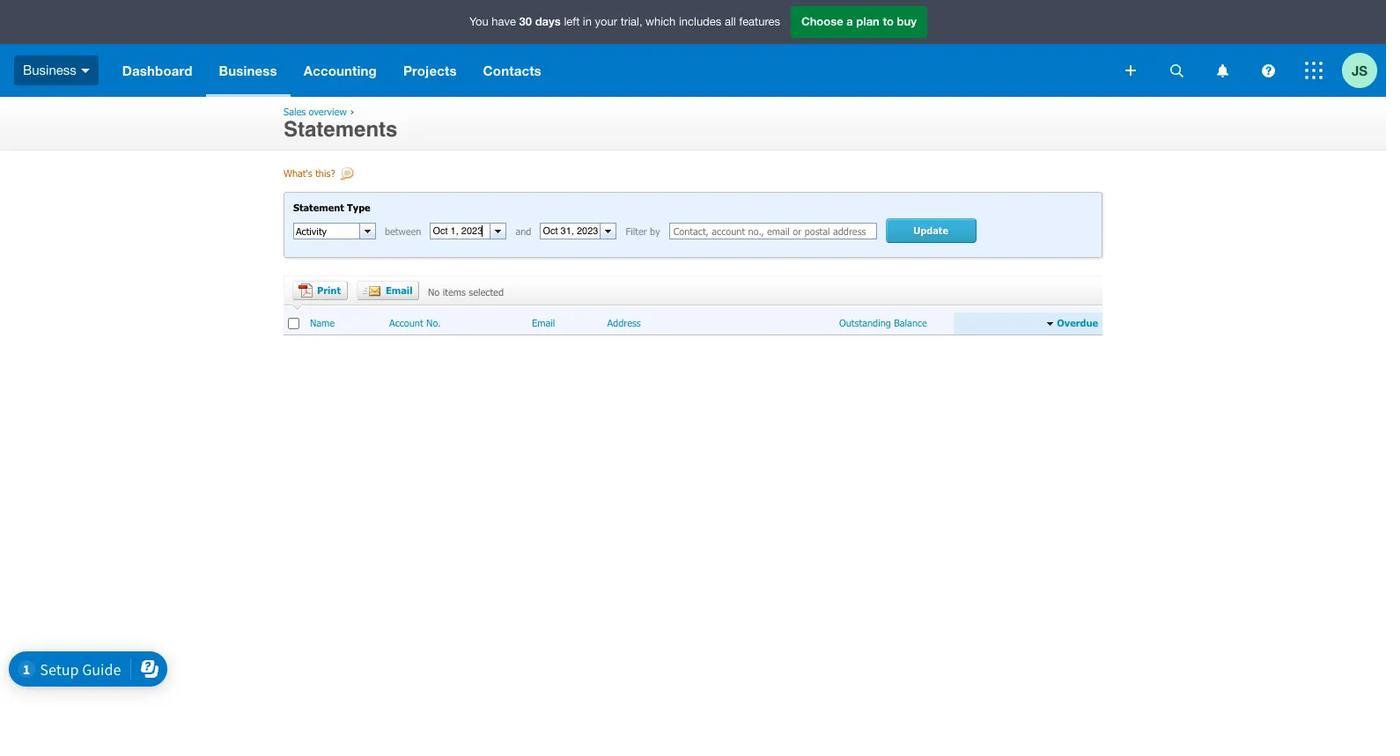 Task type: vqa. For each thing, say whether or not it's contained in the screenshot.
BUSINESS NAME field
no



Task type: locate. For each thing, give the bounding box(es) containing it.
svg image inside business popup button
[[81, 68, 90, 73]]

contacts button
[[470, 44, 555, 97]]

choose a plan to buy
[[801, 14, 917, 28]]

banner containing js
[[0, 0, 1386, 97]]

projects button
[[390, 44, 470, 97]]

no.
[[426, 317, 441, 329]]

email left address
[[532, 317, 555, 329]]

0 horizontal spatial business
[[23, 62, 76, 77]]

None text field
[[541, 224, 600, 239]]

overview
[[309, 106, 347, 117]]

includes
[[679, 15, 722, 28]]

you
[[469, 15, 489, 28]]

email
[[386, 285, 413, 296], [532, 317, 555, 329]]

sales
[[284, 106, 306, 117]]

what's
[[284, 167, 312, 179]]

email link left address link
[[532, 317, 555, 330]]

have
[[492, 15, 516, 28]]

overdue link
[[1054, 317, 1098, 330]]

no items selected
[[428, 287, 504, 298]]

all
[[725, 15, 736, 28]]

1 vertical spatial email
[[532, 317, 555, 329]]

Contact, account no., email or postal address text field
[[669, 223, 877, 240]]

statements
[[284, 117, 398, 142]]

selected
[[469, 287, 504, 298]]

navigation
[[109, 44, 1113, 97]]

email link
[[357, 281, 419, 301], [532, 317, 555, 330]]

projects
[[403, 63, 457, 78]]

account no. link
[[389, 317, 441, 330]]

features
[[739, 15, 780, 28]]

js button
[[1342, 44, 1386, 97]]

email for email link to the left
[[386, 285, 413, 296]]

1 horizontal spatial business
[[219, 63, 277, 78]]

trial,
[[621, 15, 643, 28]]

email link up account
[[357, 281, 419, 301]]

name link
[[310, 317, 335, 330]]

0 horizontal spatial email
[[386, 285, 413, 296]]

name
[[310, 317, 335, 329]]

1 horizontal spatial email link
[[532, 317, 555, 330]]

items
[[443, 287, 466, 298]]

a
[[847, 14, 853, 28]]

left
[[564, 15, 580, 28]]

business button
[[0, 44, 109, 97]]

address
[[607, 317, 641, 329]]

None checkbox
[[288, 318, 299, 329]]

no
[[428, 287, 440, 298]]

banner
[[0, 0, 1386, 97]]

None text field
[[294, 224, 359, 239], [431, 224, 490, 239], [294, 224, 359, 239], [431, 224, 490, 239]]

your
[[595, 15, 618, 28]]

you have 30 days left in your trial, which includes all features
[[469, 14, 780, 28]]

this?
[[315, 167, 335, 179]]

statement type
[[293, 202, 370, 213]]

choose
[[801, 14, 843, 28]]

0 horizontal spatial svg image
[[1262, 64, 1275, 77]]

account
[[389, 317, 423, 329]]

1 horizontal spatial email
[[532, 317, 555, 329]]

0 vertical spatial email
[[386, 285, 413, 296]]

svg image
[[1305, 62, 1323, 79], [1262, 64, 1275, 77]]

1 horizontal spatial svg image
[[1305, 62, 1323, 79]]

dashboard
[[122, 63, 192, 78]]

balance
[[894, 317, 927, 329]]

print
[[317, 285, 341, 296]]

js
[[1352, 62, 1368, 78]]

days
[[535, 14, 561, 28]]

outstanding balance link
[[839, 317, 927, 330]]

update link
[[886, 219, 976, 243]]

what's this? link
[[284, 167, 356, 183]]

dashboard link
[[109, 44, 206, 97]]

overdue
[[1057, 317, 1098, 329]]

business button
[[206, 44, 290, 97]]

business
[[23, 62, 76, 77], [219, 63, 277, 78]]

0 vertical spatial email link
[[357, 281, 419, 301]]

by
[[650, 226, 660, 237]]

svg image
[[1170, 64, 1183, 77], [1217, 64, 1228, 77], [1126, 65, 1136, 76], [81, 68, 90, 73]]

statement
[[293, 202, 344, 213]]

email up account
[[386, 285, 413, 296]]



Task type: describe. For each thing, give the bounding box(es) containing it.
buy
[[897, 14, 917, 28]]

30
[[519, 14, 532, 28]]

business inside dropdown button
[[219, 63, 277, 78]]

navigation containing dashboard
[[109, 44, 1113, 97]]

which
[[646, 15, 676, 28]]

update
[[914, 225, 949, 236]]

in
[[583, 15, 592, 28]]

›
[[350, 106, 354, 117]]

contacts
[[483, 63, 542, 78]]

filter by
[[626, 226, 660, 237]]

outstanding balance
[[839, 317, 927, 329]]

address link
[[607, 317, 641, 330]]

filter
[[626, 226, 647, 237]]

0 horizontal spatial email link
[[357, 281, 419, 301]]

sales overview › statements
[[284, 106, 398, 142]]

1 vertical spatial email link
[[532, 317, 555, 330]]

to
[[883, 14, 894, 28]]

print link
[[292, 281, 348, 301]]

accounting
[[304, 63, 377, 78]]

type
[[347, 202, 370, 213]]

between
[[385, 226, 421, 237]]

business inside popup button
[[23, 62, 76, 77]]

email for email link to the bottom
[[532, 317, 555, 329]]

what's this?
[[284, 167, 335, 179]]

outstanding
[[839, 317, 891, 329]]

account no.
[[389, 317, 441, 329]]

and
[[516, 226, 531, 237]]

accounting button
[[290, 44, 390, 97]]

plan
[[856, 14, 880, 28]]

sales overview link
[[284, 106, 347, 117]]



